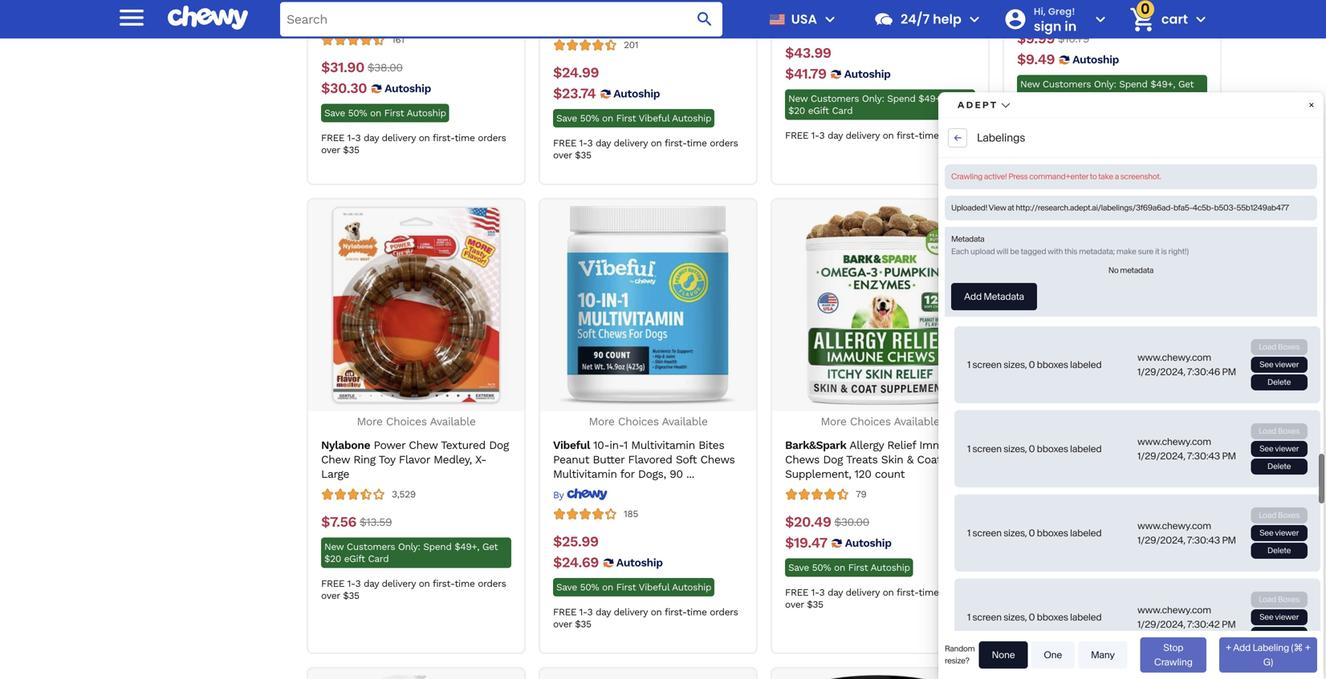 Task type: describe. For each thing, give the bounding box(es) containing it.
hi,
[[1034, 5, 1046, 18]]

allergy
[[850, 439, 884, 452]]

new down $41.79 "text field" at the top of the page
[[788, 93, 808, 104]]

1 save 50% on first vibeful autoship from the top
[[556, 113, 711, 124]]

$20 down '$46.16' text box
[[1020, 575, 1037, 586]]

mos.
[[1176, 454, 1201, 467]]

free down $30.30 text field
[[321, 133, 345, 144]]

$55.99 text field
[[1066, 514, 1101, 532]]

card up free delivery on first-time orders
[[1064, 575, 1085, 586]]

by
[[553, 490, 564, 501]]

power chew textured dog chew ring toy flavor medley, x- large
[[321, 439, 509, 481]]

card down '$13.59' text field
[[368, 554, 389, 565]]

relief
[[887, 439, 916, 452]]

bites
[[699, 439, 724, 452]]

usa
[[791, 10, 817, 28]]

$55.99
[[1066, 516, 1101, 530]]

over down $24.69 text field
[[553, 619, 572, 631]]

egift down $41.79 "text field" at the top of the page
[[808, 105, 829, 116]]

first down $30.00 text field
[[848, 563, 868, 574]]

save down $24.69 text field
[[556, 582, 577, 594]]

2 save 50% on first vibeful autoship from the top
[[556, 582, 711, 594]]

6
[[1113, 454, 1119, 467]]

$24.99
[[553, 64, 599, 81]]

Search text field
[[280, 2, 722, 37]]

free down $24.69 text field
[[553, 607, 577, 619]]

egift down '$46.16' text box
[[1040, 575, 1061, 586]]

card up the free 1-3 day delivery on first-time orders
[[832, 105, 853, 116]]

$31.90 $38.00
[[321, 59, 403, 76]]

over down $7.56 text box
[[321, 591, 340, 602]]

$9.49
[[1017, 51, 1055, 68]]

only: down 3,529
[[398, 542, 420, 553]]

$24.69 text field
[[553, 555, 599, 572]]

3 down $19.47 text field
[[819, 588, 825, 599]]

$30.30 text field
[[321, 80, 367, 98]]

over down $19.47 text field
[[785, 600, 804, 611]]

$20.49
[[785, 514, 831, 531]]

201
[[624, 39, 638, 51]]

vibeful 10-in-1 multivitamin bites peanut butter flavored soft chews multivitamin for dogs, 90 count image
[[549, 206, 748, 405]]

10-in-1 multivitamin bites peanut butter flavored soft chews multivitamin for dogs, 90 ...
[[553, 439, 735, 481]]

$46.16
[[1017, 535, 1059, 552]]

only: up the free 1-3 day delivery on first-time orders
[[862, 93, 884, 104]]

customers down $41.79 "text field" at the top of the page
[[811, 93, 859, 104]]

$7.56 $13.59
[[321, 514, 392, 531]]

50% down $24.69 text field
[[580, 582, 599, 594]]

box),
[[1084, 454, 1109, 467]]

0 horizontal spatial chew
[[321, 454, 350, 467]]

$43.99
[[785, 45, 831, 61]]

$19.47
[[785, 535, 827, 552]]

$20 down $41.79 "text field" at the top of the page
[[788, 105, 805, 116]]

185
[[624, 509, 638, 520]]

$9.99
[[1017, 30, 1055, 47]]

Product search field
[[280, 2, 722, 37]]

$30.00
[[834, 516, 869, 530]]

free 1-3 day delivery on first-time orders
[[785, 130, 970, 141]]

allergy relief immune chews dog treats skin & coat supplement, 120 count
[[785, 439, 962, 481]]

coat
[[917, 454, 941, 467]]

textured
[[441, 439, 486, 452]]

$10.79
[[1058, 32, 1089, 45]]

$13.59
[[360, 516, 392, 530]]

help menu image
[[965, 10, 984, 29]]

1- down $19.47 text field
[[811, 588, 819, 599]]

dogs, inside plus chew for dogs, up to 25 lbs, (blue box), 6 chews (6-mos. supply)
[[1148, 439, 1176, 452]]

1- down $41.79 "text field" at the top of the page
[[811, 130, 819, 141]]

flavor
[[399, 454, 430, 467]]

1- down $30.30 text field
[[347, 133, 355, 144]]

0 horizontal spatial menu image
[[116, 1, 148, 34]]

over down $30.30 text field
[[321, 145, 340, 156]]

cart
[[1162, 10, 1188, 28]]

supplement,
[[785, 468, 851, 481]]

$19.47 text field
[[785, 535, 827, 553]]

only: up free delivery on first-time orders
[[1094, 563, 1116, 574]]

save down $30.30 text field
[[324, 108, 345, 119]]

plus
[[1073, 439, 1094, 452]]

cart link
[[1123, 0, 1188, 39]]

for inside plus chew for dogs, up to 25 lbs, (blue box), 6 chews (6-mos. supply)
[[1130, 439, 1144, 452]]

sign
[[1034, 17, 1062, 35]]

nylabone
[[321, 439, 370, 452]]

$7.56
[[321, 514, 356, 531]]

power
[[374, 439, 405, 452]]

1- down $23.74 text field
[[579, 138, 587, 149]]

25
[[1017, 454, 1030, 467]]

$46.16 text field
[[1017, 535, 1059, 553]]

free up 'prescription' image
[[1017, 600, 1041, 611]]

heartgard plus chew for dogs, up to 25 lbs, (blue box), 6 chews (6-mos. supply) image
[[1013, 206, 1212, 405]]

$25.99 text field
[[553, 534, 599, 552]]

120
[[855, 468, 872, 481]]

in-
[[609, 439, 624, 452]]

new customers only: spend $49+, get $20 egift card down '$13.59' text field
[[324, 542, 498, 565]]

$13.59 text field
[[360, 514, 392, 532]]

$23.74 text field
[[553, 85, 596, 103]]

to
[[1196, 439, 1207, 452]]

in
[[1065, 17, 1077, 35]]

skin
[[881, 454, 904, 467]]

usa button
[[763, 0, 840, 39]]

count
[[875, 468, 905, 481]]

free down $23.74 text field
[[553, 138, 577, 149]]

chewy home image
[[168, 0, 248, 36]]

more choices available for relief
[[821, 415, 940, 429]]

3 down $41.79 "text field" at the top of the page
[[819, 130, 825, 141]]

50% down $19.47 text field
[[812, 563, 831, 574]]

3 down $9.49 text field
[[1051, 116, 1057, 127]]

hi, greg! sign in
[[1034, 5, 1077, 35]]

$9.99 $10.79
[[1017, 30, 1089, 47]]

supply)
[[1017, 468, 1054, 481]]

choices for chew
[[386, 415, 427, 429]]

0 vertical spatial vibeful
[[639, 113, 669, 124]]

choices for in-
[[618, 415, 659, 429]]

3,529
[[392, 489, 416, 501]]

chewy image
[[567, 489, 608, 501]]

large
[[321, 468, 349, 481]]

prescription item
[[1033, 629, 1110, 640]]

medley,
[[434, 454, 472, 467]]

chew for textured
[[409, 439, 438, 452]]

egift down $9.49 text field
[[1040, 91, 1061, 102]]

free down $41.79 "text field" at the top of the page
[[785, 130, 809, 141]]

ring
[[353, 454, 375, 467]]

only: down account menu image
[[1094, 79, 1116, 90]]

chews inside allergy relief immune chews dog treats skin & coat supplement, 120 count
[[785, 454, 820, 467]]

$31.90 text field
[[321, 59, 364, 77]]

customers down '$13.59' text field
[[347, 542, 395, 553]]

1- down $9.49 text field
[[1043, 116, 1051, 127]]

50% down $30.30 text field
[[348, 108, 367, 119]]

free down $19.47 text field
[[785, 588, 809, 599]]

flavored
[[628, 454, 672, 467]]

heartgard
[[1017, 439, 1069, 452]]

24/7 help link
[[867, 0, 962, 39]]

3 down $30.30 text field
[[355, 133, 361, 144]]

nylabone power chew textured dog chew ring toy flavor medley, x-large image
[[317, 206, 516, 405]]

$48.59 text field
[[1017, 514, 1063, 532]]

1,119
[[1088, 5, 1105, 16]]

1- down $7.56 $13.59
[[347, 579, 355, 590]]

$41.79 text field
[[785, 65, 827, 83]]

dog inside allergy relief immune chews dog treats skin & coat supplement, 120 count
[[823, 454, 843, 467]]

x-
[[475, 454, 486, 467]]

customers down '$46.16' text box
[[1043, 563, 1091, 574]]

$25.99
[[553, 534, 599, 551]]



Task type: vqa. For each thing, say whether or not it's contained in the screenshot.
Chewy,
no



Task type: locate. For each thing, give the bounding box(es) containing it.
chew
[[409, 439, 438, 452], [1098, 439, 1127, 452], [321, 454, 350, 467]]

1 horizontal spatial multivitamin
[[631, 439, 695, 452]]

butter
[[593, 454, 625, 467]]

save 50% on first autoship down $30.00 text field
[[788, 563, 910, 574]]

greg!
[[1048, 5, 1075, 18]]

first down $38.00 'text field'
[[384, 108, 404, 119]]

customers
[[1043, 79, 1091, 90], [811, 93, 859, 104], [347, 542, 395, 553], [1043, 563, 1091, 574]]

$38.00
[[368, 61, 403, 74]]

1 vertical spatial save 50% on first autoship
[[788, 563, 910, 574]]

for inside 10-in-1 multivitamin bites peanut butter flavored soft chews multivitamin for dogs, 90 ...
[[620, 468, 635, 481]]

time
[[1151, 116, 1171, 127], [919, 130, 939, 141], [455, 133, 475, 144], [687, 138, 707, 149], [455, 579, 475, 590], [919, 588, 939, 599], [1117, 600, 1137, 611], [687, 607, 707, 619]]

up
[[1179, 439, 1193, 452]]

multivitamin down peanut
[[553, 468, 617, 481]]

1 horizontal spatial dog
[[823, 454, 843, 467]]

$48.59
[[1017, 514, 1063, 531]]

item
[[1089, 629, 1110, 640]]

...
[[686, 468, 694, 481]]

2 chews from the left
[[785, 454, 820, 467]]

dogs, down flavored
[[638, 468, 666, 481]]

get
[[1178, 79, 1194, 90], [946, 93, 962, 104], [482, 542, 498, 553], [1178, 563, 1194, 574]]

items image
[[1128, 5, 1156, 34]]

egift
[[1040, 91, 1061, 102], [808, 105, 829, 116], [344, 554, 365, 565], [1040, 575, 1061, 586]]

toy
[[379, 454, 395, 467]]

3 more from the left
[[821, 415, 847, 429]]

1 horizontal spatial chew
[[409, 439, 438, 452]]

1 available from the left
[[430, 415, 476, 429]]

dogs, inside 10-in-1 multivitamin bites peanut butter flavored soft chews multivitamin for dogs, 90 ...
[[638, 468, 666, 481]]

first
[[384, 108, 404, 119], [616, 113, 636, 124], [848, 563, 868, 574], [616, 582, 636, 594]]

new down '$46.16' text box
[[1020, 563, 1040, 574]]

more choices available up power
[[357, 415, 476, 429]]

$20.49 $30.00
[[785, 514, 869, 531]]

$20 down $7.56 text box
[[324, 554, 341, 565]]

treats
[[846, 454, 878, 467]]

more for vibeful
[[589, 415, 615, 429]]

1 vertical spatial multivitamin
[[553, 468, 617, 481]]

peanut
[[553, 454, 589, 467]]

0 horizontal spatial chews
[[700, 454, 735, 467]]

3 more choices available from the left
[[821, 415, 940, 429]]

free
[[1017, 116, 1041, 127], [785, 130, 809, 141], [321, 133, 345, 144], [553, 138, 577, 149], [321, 579, 345, 590], [785, 588, 809, 599], [1017, 600, 1041, 611], [553, 607, 577, 619]]

immune
[[919, 439, 962, 452]]

save 50% on first vibeful autoship down $23.74 text field
[[556, 113, 711, 124]]

2 horizontal spatial available
[[894, 415, 940, 429]]

1 vertical spatial save 50% on first vibeful autoship
[[556, 582, 711, 594]]

bark&spark
[[785, 439, 847, 452]]

2 horizontal spatial chews
[[1123, 454, 1157, 467]]

90
[[670, 468, 683, 481]]

spend
[[1119, 79, 1148, 90], [887, 93, 916, 104], [423, 542, 452, 553], [1119, 563, 1148, 574]]

menu image inside usa dropdown button
[[820, 10, 840, 29]]

0 horizontal spatial dog
[[489, 439, 509, 452]]

dogs,
[[1148, 439, 1176, 452], [638, 468, 666, 481]]

$48.59 $55.99
[[1017, 514, 1101, 531]]

$23.74
[[553, 85, 596, 102]]

on
[[370, 108, 381, 119], [602, 113, 613, 124], [1115, 116, 1126, 127], [883, 130, 894, 141], [419, 133, 430, 144], [651, 138, 662, 149], [834, 563, 845, 574], [419, 579, 430, 590], [602, 582, 613, 594], [883, 588, 894, 599], [1081, 600, 1092, 611], [651, 607, 662, 619]]

menu image right the usa
[[820, 10, 840, 29]]

0 vertical spatial save 50% on first vibeful autoship
[[556, 113, 711, 124]]

1 horizontal spatial more choices available
[[589, 415, 708, 429]]

0 horizontal spatial for
[[620, 468, 635, 481]]

2 more from the left
[[589, 415, 615, 429]]

free down $7.56 text box
[[321, 579, 345, 590]]

1 horizontal spatial menu image
[[820, 10, 840, 29]]

$24.69
[[553, 555, 599, 572]]

3 down $23.74 text field
[[587, 138, 593, 149]]

1 vertical spatial dogs,
[[638, 468, 666, 481]]

save 50% on first autoship
[[324, 108, 446, 119], [788, 563, 910, 574]]

autoship
[[1073, 53, 1119, 66], [844, 67, 891, 81], [385, 82, 431, 95], [614, 87, 660, 100], [407, 108, 446, 119], [672, 113, 711, 124], [845, 537, 892, 550], [1077, 537, 1123, 550], [616, 557, 663, 570], [871, 563, 910, 574], [672, 582, 711, 594]]

2 more choices available from the left
[[589, 415, 708, 429]]

$30.30
[[321, 80, 367, 97]]

available for coat
[[894, 415, 940, 429]]

1 chews from the left
[[700, 454, 735, 467]]

1 vertical spatial for
[[620, 468, 635, 481]]

more choices available up allergy
[[821, 415, 940, 429]]

3
[[1051, 116, 1057, 127], [819, 130, 825, 141], [355, 133, 361, 144], [587, 138, 593, 149], [355, 579, 361, 590], [819, 588, 825, 599], [587, 607, 593, 619]]

bark&spark allergy relief immune chews dog treats skin & coat supplement, 120 count image
[[781, 206, 980, 405]]

multivitamin
[[631, 439, 695, 452], [553, 468, 617, 481]]

chew up flavor
[[409, 439, 438, 452]]

more for bark&spark
[[821, 415, 847, 429]]

multivitamin up flavored
[[631, 439, 695, 452]]

$35 down $19.47 text field
[[807, 600, 823, 611]]

$10.79 text field
[[1058, 30, 1089, 48]]

customers down $9.49 text field
[[1043, 79, 1091, 90]]

help
[[933, 10, 962, 28]]

$35
[[1039, 128, 1055, 139], [343, 145, 359, 156], [575, 150, 591, 161], [343, 591, 359, 602], [807, 600, 823, 611], [575, 619, 591, 631]]

0 horizontal spatial dogs,
[[638, 468, 666, 481]]

first down the 185
[[616, 582, 636, 594]]

50% down $23.74 text field
[[580, 113, 599, 124]]

cart menu image
[[1191, 10, 1211, 29]]

$9.99 text field
[[1017, 30, 1055, 48]]

choices
[[386, 415, 427, 429], [618, 415, 659, 429], [850, 415, 891, 429]]

0 vertical spatial for
[[1130, 439, 1144, 452]]

$35 down $7.56 $13.59
[[343, 591, 359, 602]]

chew up large
[[321, 454, 350, 467]]

$35 down $23.74 text field
[[575, 150, 591, 161]]

3 down $7.56 $13.59
[[355, 579, 361, 590]]

day
[[1060, 116, 1075, 127], [828, 130, 843, 141], [364, 133, 379, 144], [596, 138, 611, 149], [364, 579, 379, 590], [828, 588, 843, 599], [596, 607, 611, 619]]

1 vertical spatial vibeful
[[553, 439, 590, 452]]

available for medley,
[[430, 415, 476, 429]]

card
[[1064, 91, 1085, 102], [832, 105, 853, 116], [368, 554, 389, 565], [1064, 575, 1085, 586]]

chew inside plus chew for dogs, up to 25 lbs, (blue box), 6 chews (6-mos. supply)
[[1098, 439, 1127, 452]]

more choices available for in-
[[589, 415, 708, 429]]

only:
[[1094, 79, 1116, 90], [862, 93, 884, 104], [398, 542, 420, 553], [1094, 563, 1116, 574]]

delivery
[[1078, 116, 1112, 127], [846, 130, 880, 141], [382, 133, 416, 144], [614, 138, 648, 149], [382, 579, 416, 590], [846, 588, 880, 599], [1044, 600, 1078, 611], [614, 607, 648, 619]]

more choices available for chew
[[357, 415, 476, 429]]

(blue
[[1055, 454, 1081, 467]]

choices up power
[[386, 415, 427, 429]]

1 horizontal spatial available
[[662, 415, 708, 429]]

account menu image
[[1091, 10, 1110, 29]]

more choices available up 1
[[589, 415, 708, 429]]

0 vertical spatial dog
[[489, 439, 509, 452]]

3 choices from the left
[[850, 415, 891, 429]]

1,231
[[856, 20, 876, 31]]

dogs, up (6-
[[1148, 439, 1176, 452]]

submit search image
[[695, 10, 714, 29]]

1 horizontal spatial choices
[[618, 415, 659, 429]]

chews inside plus chew for dogs, up to 25 lbs, (blue box), 6 chews (6-mos. supply)
[[1123, 454, 1157, 467]]

(6-
[[1161, 454, 1176, 467]]

1 horizontal spatial save 50% on first autoship
[[788, 563, 910, 574]]

chews
[[700, 454, 735, 467], [785, 454, 820, 467], [1123, 454, 1157, 467]]

1 choices from the left
[[386, 415, 427, 429]]

3 chews from the left
[[1123, 454, 1157, 467]]

1
[[624, 439, 628, 452]]

1 more from the left
[[357, 415, 383, 429]]

2 vertical spatial vibeful
[[639, 582, 669, 594]]

dog
[[489, 439, 509, 452], [823, 454, 843, 467]]

$49+,
[[1151, 79, 1175, 90], [919, 93, 943, 104], [455, 542, 479, 553], [1151, 563, 1175, 574]]

choices up allergy
[[850, 415, 891, 429]]

new customers only: spend $49+, get $20 egift card up the free 1-3 day delivery on first-time orders
[[788, 93, 962, 116]]

save 50% on first vibeful autoship down $24.69 text field
[[556, 582, 711, 594]]

$20 down $9.49 text field
[[1020, 91, 1037, 102]]

chewy support image
[[873, 9, 894, 30]]

save 50% on first autoship down $38.00 'text field'
[[324, 108, 446, 119]]

2 horizontal spatial more
[[821, 415, 847, 429]]

0 vertical spatial dogs,
[[1148, 439, 1176, 452]]

2 horizontal spatial chew
[[1098, 439, 1127, 452]]

$20
[[1020, 91, 1037, 102], [788, 105, 805, 116], [324, 554, 341, 565], [1020, 575, 1037, 586]]

0 horizontal spatial choices
[[386, 415, 427, 429]]

over
[[1017, 128, 1036, 139], [321, 145, 340, 156], [553, 150, 572, 161], [321, 591, 340, 602], [785, 600, 804, 611], [553, 619, 572, 631]]

$41.79
[[785, 65, 827, 82]]

$7.56 text field
[[321, 514, 356, 532]]

new customers only: spend $49+, get $20 egift card down "$10.79" text field
[[1020, 79, 1194, 102]]

$35 down $30.30 text field
[[343, 145, 359, 156]]

free 1-3 day delivery on first-time orders over $35
[[1017, 116, 1202, 139], [321, 133, 506, 156], [553, 138, 738, 161], [321, 579, 506, 602], [785, 588, 970, 611], [553, 607, 738, 631]]

0 horizontal spatial more
[[357, 415, 383, 429]]

$9.49 text field
[[1017, 51, 1055, 69]]

chew + heal pure wild alaskan omega salmon oil skin & coat liquid supplement for dogs, 16-oz bottle image
[[317, 676, 516, 680]]

$31.90
[[321, 59, 364, 76]]

new customers only: spend $49+, get $20 egift card
[[1020, 79, 1194, 102], [788, 93, 962, 116], [324, 542, 498, 565], [1020, 563, 1194, 586]]

new customers only: spend $49+, get $20 egift card up free delivery on first-time orders
[[1020, 563, 1194, 586]]

more for nylabone
[[357, 415, 383, 429]]

$35 down $9.49 text field
[[1039, 128, 1055, 139]]

0 horizontal spatial more choices available
[[357, 415, 476, 429]]

0 horizontal spatial multivitamin
[[553, 468, 617, 481]]

1 horizontal spatial dogs,
[[1148, 439, 1176, 452]]

over down $23.74 text field
[[553, 150, 572, 161]]

first down 201
[[616, 113, 636, 124]]

available up bites
[[662, 415, 708, 429]]

3 available from the left
[[894, 415, 940, 429]]

more up bark&spark
[[821, 415, 847, 429]]

pethonesty multivitamin 10-in-1 chicken flavored soft chews multivitamin for dogs, 90-count image
[[781, 676, 980, 680]]

more up power
[[357, 415, 383, 429]]

chews down bark&spark
[[785, 454, 820, 467]]

free delivery on first-time orders
[[1017, 600, 1168, 611]]

$38.00 text field
[[368, 59, 403, 77]]

0 vertical spatial multivitamin
[[631, 439, 695, 452]]

new down $7.56 text box
[[324, 542, 344, 553]]

soft
[[676, 454, 697, 467]]

first-
[[1129, 116, 1151, 127], [897, 130, 919, 141], [433, 133, 455, 144], [665, 138, 687, 149], [433, 579, 455, 590], [897, 588, 919, 599], [1095, 600, 1117, 611], [665, 607, 687, 619]]

free down $9.49 text field
[[1017, 116, 1041, 127]]

2 choices from the left
[[618, 415, 659, 429]]

prescription
[[1033, 629, 1086, 640]]

$35 down $24.69 text field
[[575, 619, 591, 631]]

1 vertical spatial dog
[[823, 454, 843, 467]]

chew up 6
[[1098, 439, 1127, 452]]

chews down bites
[[700, 454, 735, 467]]

available
[[430, 415, 476, 429], [662, 415, 708, 429], [894, 415, 940, 429]]

dog right textured
[[489, 439, 509, 452]]

available up textured
[[430, 415, 476, 429]]

more choices available
[[357, 415, 476, 429], [589, 415, 708, 429], [821, 415, 940, 429]]

card down "$10.79" text field
[[1064, 91, 1085, 102]]

1- down $24.69 text field
[[579, 607, 587, 619]]

2 available from the left
[[662, 415, 708, 429]]

24/7
[[901, 10, 930, 28]]

choices for relief
[[850, 415, 891, 429]]

available for soft
[[662, 415, 708, 429]]

161
[[392, 34, 404, 45]]

prescription image
[[1017, 628, 1030, 641]]

2 horizontal spatial choices
[[850, 415, 891, 429]]

plus chew for dogs, up to 25 lbs, (blue box), 6 chews (6-mos. supply)
[[1017, 439, 1207, 481]]

1 horizontal spatial more
[[589, 415, 615, 429]]

chews inside 10-in-1 multivitamin bites peanut butter flavored soft chews multivitamin for dogs, 90 ...
[[700, 454, 735, 467]]

$20.49 text field
[[785, 514, 831, 532]]

24/7 help
[[901, 10, 962, 28]]

dog inside power chew textured dog chew ring toy flavor medley, x- large
[[489, 439, 509, 452]]

$43.99 text field
[[785, 45, 831, 62]]

$30.00 text field
[[834, 514, 869, 532]]

over down $9.49 text field
[[1017, 128, 1036, 139]]

new down $9.49 text field
[[1020, 79, 1040, 90]]

chew for for
[[1098, 439, 1127, 452]]

for down butter
[[620, 468, 635, 481]]

&
[[907, 454, 914, 467]]

save down $23.74 text field
[[556, 113, 577, 124]]

new
[[1020, 79, 1040, 90], [788, 93, 808, 104], [324, 542, 344, 553], [1020, 563, 1040, 574]]

0 horizontal spatial save 50% on first autoship
[[324, 108, 446, 119]]

1 horizontal spatial for
[[1130, 439, 1144, 452]]

3 down $24.69 text field
[[587, 607, 593, 619]]

by link
[[553, 489, 608, 502]]

0 horizontal spatial available
[[430, 415, 476, 429]]

more up 10-
[[589, 415, 615, 429]]

0 vertical spatial save 50% on first autoship
[[324, 108, 446, 119]]

2 horizontal spatial more choices available
[[821, 415, 940, 429]]

lbs,
[[1033, 454, 1051, 467]]

available up relief
[[894, 415, 940, 429]]

menu image
[[116, 1, 148, 34], [820, 10, 840, 29]]

79
[[856, 489, 867, 501]]

dog up supplement,
[[823, 454, 843, 467]]

for
[[1130, 439, 1144, 452], [620, 468, 635, 481]]

1 more choices available from the left
[[357, 415, 476, 429]]

$24.99 text field
[[553, 64, 599, 82]]

choices up 1
[[618, 415, 659, 429]]

1 horizontal spatial chews
[[785, 454, 820, 467]]

10-
[[593, 439, 609, 452]]

egift down $7.56 $13.59
[[344, 554, 365, 565]]

save down $19.47 text field
[[788, 563, 809, 574]]

1,856
[[1088, 489, 1110, 501]]



